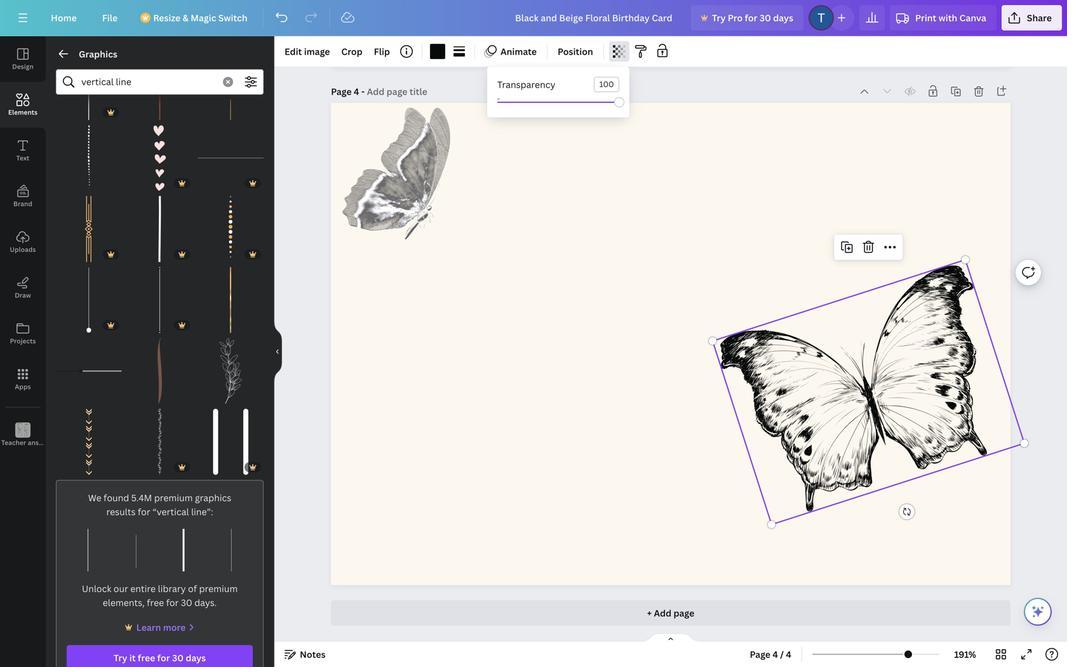 Task type: describe. For each thing, give the bounding box(es) containing it.
vertical pattern image
[[56, 409, 122, 475]]

teacher
[[1, 438, 26, 447]]

line":
[[191, 506, 213, 518]]

dotted vertical line image
[[198, 196, 264, 262]]

elements,
[[103, 597, 145, 609]]

draw button
[[0, 265, 46, 311]]

projects button
[[0, 311, 46, 356]]

flip button
[[369, 41, 395, 62]]

2 horizontal spatial 4
[[786, 648, 792, 660]]

notes button
[[280, 644, 331, 665]]

"vertical
[[153, 506, 189, 518]]

home link
[[41, 5, 87, 30]]

resize & magic switch
[[153, 12, 248, 24]]

print with canva
[[916, 12, 987, 24]]

#080909 image
[[430, 44, 445, 59]]

keys
[[52, 438, 66, 447]]

try it free for 30 days
[[114, 652, 206, 664]]

;
[[22, 439, 24, 447]]

try pro for 30 days
[[712, 12, 794, 24]]

for inside we found 5.4m premium graphics results for "vertical line":
[[138, 506, 150, 518]]

position
[[558, 45, 593, 57]]

show pages image
[[640, 633, 701, 643]]

page for page 4 / 4
[[750, 648, 771, 660]]

text button
[[0, 128, 46, 173]]

191%
[[955, 648, 976, 660]]

elements
[[8, 108, 38, 117]]

Design title text field
[[505, 5, 686, 30]]

print with canva button
[[890, 5, 997, 30]]

Transparency text field
[[595, 78, 619, 91]]

elements button
[[0, 82, 46, 128]]

#080909 image
[[430, 44, 445, 59]]

with
[[939, 12, 958, 24]]

lined wireframe slider image
[[56, 338, 122, 404]]

home
[[51, 12, 77, 24]]

image
[[304, 45, 330, 57]]

graphics
[[79, 48, 117, 60]]

gold line image
[[198, 267, 264, 333]]

5.4m
[[131, 492, 152, 504]]

teacher answer keys
[[1, 438, 66, 447]]

-
[[361, 85, 365, 98]]

canva assistant image
[[1031, 604, 1046, 619]]

Page title text field
[[367, 85, 429, 98]]

edit image
[[285, 45, 330, 57]]

of
[[188, 583, 197, 595]]

vertical border text divider art deco line icon image
[[56, 196, 122, 262]]

position button
[[553, 41, 598, 62]]

for inside unlock our entire library of premium elements, free for 30 days.
[[166, 597, 179, 609]]

projects
[[10, 337, 36, 345]]

try pro for 30 days button
[[691, 5, 804, 30]]

side panel tab list
[[0, 36, 66, 458]]

we found 5.4m premium graphics results for "vertical line":
[[88, 492, 231, 518]]

premium inside unlock our entire library of premium elements, free for 30 days.
[[199, 583, 238, 595]]

notes
[[300, 648, 326, 660]]

days inside button
[[186, 652, 206, 664]]

brand
[[13, 200, 32, 208]]

library
[[158, 583, 186, 595]]

30 inside unlock our entire library of premium elements, free for 30 days.
[[181, 597, 192, 609]]

+ add page
[[647, 607, 695, 619]]

our
[[114, 583, 128, 595]]

share button
[[1002, 5, 1062, 30]]

learn
[[136, 621, 161, 633]]

unlock our entire library of premium elements, free for 30 days.
[[82, 583, 238, 609]]



Task type: vqa. For each thing, say whether or not it's contained in the screenshot.
Try Canva Pro for Try Canva Pro "button" inside the Main menu bar
no



Task type: locate. For each thing, give the bounding box(es) containing it.
crop
[[341, 45, 363, 57]]

share
[[1027, 12, 1052, 24]]

1 vertical spatial premium
[[199, 583, 238, 595]]

30 inside try pro for 30 days button
[[760, 12, 771, 24]]

pro
[[728, 12, 743, 24]]

free right the it
[[138, 652, 155, 664]]

uploads
[[10, 245, 36, 254]]

2 vertical spatial 30
[[172, 652, 184, 664]]

days.
[[195, 597, 217, 609]]

page left / at the bottom of page
[[750, 648, 771, 660]]

try left pro
[[712, 12, 726, 24]]

crop button
[[336, 41, 368, 62]]

1 vertical spatial 30
[[181, 597, 192, 609]]

4 for /
[[773, 648, 778, 660]]

unlock
[[82, 583, 111, 595]]

+ add page button
[[331, 600, 1011, 626]]

switch
[[218, 12, 248, 24]]

page
[[674, 607, 695, 619]]

30 right pro
[[760, 12, 771, 24]]

page 4 -
[[331, 85, 367, 98]]

hide image
[[274, 321, 282, 382]]

copper line image
[[127, 54, 193, 120]]

4 left / at the bottom of page
[[773, 648, 778, 660]]

1 horizontal spatial premium
[[199, 583, 238, 595]]

1 vertical spatial try
[[114, 652, 127, 664]]

it
[[129, 652, 136, 664]]

&
[[183, 12, 189, 24]]

30 inside try it free for 30 days button
[[172, 652, 184, 664]]

resize & magic switch button
[[133, 5, 258, 30]]

flip
[[374, 45, 390, 57]]

1 vertical spatial free
[[138, 652, 155, 664]]

premium inside we found 5.4m premium graphics results for "vertical line":
[[154, 492, 193, 504]]

page left - on the left top of page
[[331, 85, 352, 98]]

premium
[[154, 492, 193, 504], [199, 583, 238, 595]]

canva
[[960, 12, 987, 24]]

for inside button
[[745, 12, 758, 24]]

+
[[647, 607, 652, 619]]

hearts cute vertical line drawing image
[[127, 125, 193, 191]]

more
[[163, 621, 186, 633]]

/
[[780, 648, 784, 660]]

add
[[654, 607, 672, 619]]

animate button
[[480, 41, 542, 62]]

1 horizontal spatial days
[[773, 12, 794, 24]]

apps
[[15, 382, 31, 391]]

gold vertical lines image
[[198, 54, 264, 120]]

entire
[[130, 583, 156, 595]]

file
[[102, 12, 118, 24]]

1 horizontal spatial try
[[712, 12, 726, 24]]

try for try pro for 30 days
[[712, 12, 726, 24]]

edit image button
[[280, 41, 335, 62]]

apps button
[[0, 356, 46, 402]]

free down 'entire' on the left of page
[[147, 597, 164, 609]]

4 for -
[[354, 85, 359, 98]]

try inside button
[[712, 12, 726, 24]]

days
[[773, 12, 794, 24], [186, 652, 206, 664]]

0 horizontal spatial premium
[[154, 492, 193, 504]]

free inside unlock our entire library of premium elements, free for 30 days.
[[147, 597, 164, 609]]

for
[[745, 12, 758, 24], [138, 506, 150, 518], [166, 597, 179, 609], [157, 652, 170, 664]]

premium up days.
[[199, 583, 238, 595]]

brown vertical line image
[[127, 338, 193, 404]]

draw
[[15, 291, 31, 300]]

transparency
[[497, 78, 556, 91]]

brand button
[[0, 173, 46, 219]]

0 horizontal spatial try
[[114, 652, 127, 664]]

page
[[331, 85, 352, 98], [750, 648, 771, 660]]

0 horizontal spatial days
[[186, 652, 206, 664]]

0 vertical spatial free
[[147, 597, 164, 609]]

resize
[[153, 12, 181, 24]]

learn more
[[136, 621, 186, 633]]

days inside button
[[773, 12, 794, 24]]

for down 5.4m
[[138, 506, 150, 518]]

print
[[916, 12, 937, 24]]

30
[[760, 12, 771, 24], [181, 597, 192, 609], [172, 652, 184, 664]]

answer
[[28, 438, 50, 447]]

group
[[56, 54, 122, 120], [127, 54, 193, 120], [198, 54, 264, 120], [56, 118, 122, 191], [127, 125, 193, 191], [198, 125, 264, 191], [127, 188, 193, 262], [198, 188, 264, 262], [56, 196, 122, 262], [56, 259, 122, 333], [127, 259, 193, 333], [198, 259, 264, 333], [56, 338, 122, 404], [127, 338, 193, 404], [198, 401, 264, 475], [56, 409, 122, 475], [127, 409, 193, 475]]

graphics
[[195, 492, 231, 504]]

days right pro
[[773, 12, 794, 24]]

free inside button
[[138, 652, 155, 664]]

4 right / at the bottom of page
[[786, 648, 792, 660]]

design button
[[0, 36, 46, 82]]

try left the it
[[114, 652, 127, 664]]

0 horizontal spatial 4
[[354, 85, 359, 98]]

page inside button
[[750, 648, 771, 660]]

4 left - on the left top of page
[[354, 85, 359, 98]]

for down learn more
[[157, 652, 170, 664]]

30 down of
[[181, 597, 192, 609]]

edit
[[285, 45, 302, 57]]

magic
[[191, 12, 216, 24]]

try inside button
[[114, 652, 127, 664]]

for right pro
[[745, 12, 758, 24]]

1 vertical spatial days
[[186, 652, 206, 664]]

text
[[16, 154, 29, 162]]

0 vertical spatial days
[[773, 12, 794, 24]]

for inside button
[[157, 652, 170, 664]]

learn more button
[[122, 620, 197, 635]]

uploads button
[[0, 219, 46, 265]]

main menu bar
[[0, 0, 1067, 36]]

1 vertical spatial page
[[750, 648, 771, 660]]

free
[[147, 597, 164, 609], [138, 652, 155, 664]]

1 horizontal spatial page
[[750, 648, 771, 660]]

page 4 / 4 button
[[745, 644, 797, 665]]

191% button
[[945, 644, 986, 665]]

found
[[104, 492, 129, 504]]

0 vertical spatial 30
[[760, 12, 771, 24]]

1 horizontal spatial 4
[[773, 648, 778, 660]]

for down library
[[166, 597, 179, 609]]

Search graphics search field
[[81, 70, 215, 94]]

0 vertical spatial page
[[331, 85, 352, 98]]

page 4 / 4
[[750, 648, 792, 660]]

30 down more
[[172, 652, 184, 664]]

we
[[88, 492, 101, 504]]

days down more
[[186, 652, 206, 664]]

file button
[[92, 5, 128, 30]]

page for page 4 -
[[331, 85, 352, 98]]

4
[[354, 85, 359, 98], [773, 648, 778, 660], [786, 648, 792, 660]]

try
[[712, 12, 726, 24], [114, 652, 127, 664]]

try it free for 30 days button
[[67, 645, 253, 667]]

try for try it free for 30 days
[[114, 652, 127, 664]]

premium up "vertical
[[154, 492, 193, 504]]

animate
[[501, 45, 537, 57]]

results
[[106, 506, 136, 518]]

0 horizontal spatial page
[[331, 85, 352, 98]]

0 vertical spatial try
[[712, 12, 726, 24]]

design
[[12, 62, 34, 71]]

0 vertical spatial premium
[[154, 492, 193, 504]]



